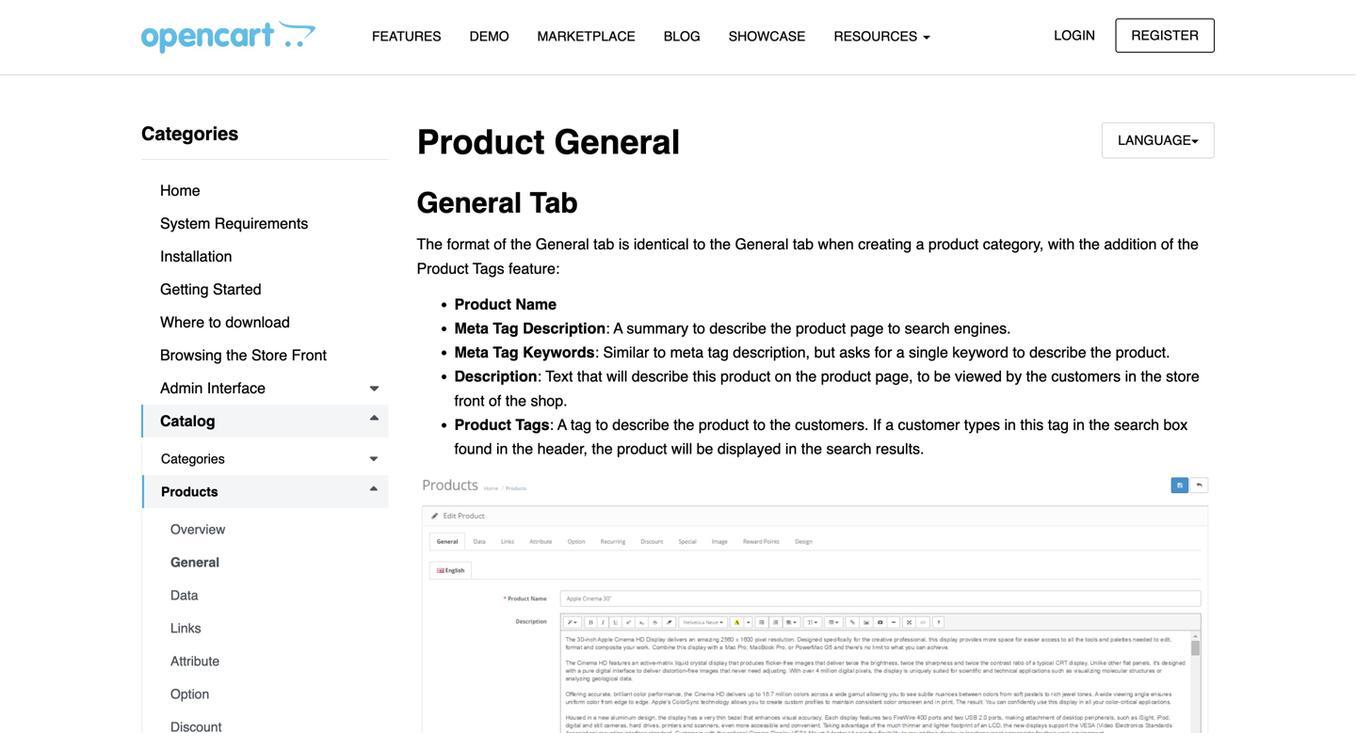 Task type: describe. For each thing, give the bounding box(es) containing it.
name
[[516, 296, 557, 313]]

a inside the format of the general tab is identical to the general tab when creating a product category, with the addition of the product tags feature:
[[916, 236, 925, 253]]

browsing the store front link
[[141, 339, 389, 372]]

showcase link
[[715, 20, 820, 53]]

the right "by"
[[1027, 368, 1048, 385]]

tab
[[530, 187, 578, 220]]

description inside product name meta tag description : a summary to describe the product page to search engines. meta tag keywords : similar to meta tag description, but asks for a single keyword to describe the product.
[[523, 320, 606, 337]]

2 horizontal spatial search
[[1115, 416, 1160, 434]]

category,
[[983, 236, 1044, 253]]

displayed
[[718, 440, 781, 458]]

1 vertical spatial description
[[455, 368, 538, 385]]

is
[[619, 236, 630, 253]]

: up the that
[[595, 344, 599, 361]]

0 vertical spatial categories
[[141, 123, 239, 145]]

asks
[[840, 344, 871, 361]]

login link
[[1039, 18, 1112, 53]]

product inside the format of the general tab is identical to the general tab when creating a product category, with the addition of the product tags feature:
[[417, 260, 469, 277]]

product.
[[1116, 344, 1171, 361]]

this inside : text that will describe this product on the product page, to be viewed by the customers in the store front of the shop.
[[693, 368, 717, 385]]

the up description,
[[771, 320, 792, 337]]

the right with
[[1079, 236, 1100, 253]]

product for product name meta tag description : a summary to describe the product page to search engines. meta tag keywords : similar to meta tag description, but asks for a single keyword to describe the product.
[[455, 296, 512, 313]]

marketplace link
[[523, 20, 650, 53]]

2 meta from the top
[[455, 344, 489, 361]]

page
[[851, 320, 884, 337]]

adding products general image
[[417, 473, 1215, 734]]

keyword
[[953, 344, 1009, 361]]

general up feature:
[[536, 236, 590, 253]]

categories link
[[142, 443, 389, 476]]

to inside : text that will describe this product on the product page, to be viewed by the customers in the store front of the shop.
[[918, 368, 930, 385]]

the up displayed
[[770, 416, 791, 434]]

admin interface link
[[141, 372, 389, 405]]

to inside where to download link
[[209, 314, 221, 331]]

login
[[1055, 28, 1096, 43]]

viewed
[[955, 368, 1002, 385]]

product general
[[417, 123, 681, 162]]

customer
[[898, 416, 960, 434]]

general up tab
[[554, 123, 681, 162]]

2 tab from the left
[[793, 236, 814, 253]]

general tab
[[417, 187, 578, 220]]

where to download link
[[141, 306, 389, 339]]

this inside ': a tag to describe the product to the customers. if a customer types in this tag in the search box found in the header, the product will be displayed in the search results.'
[[1021, 416, 1044, 434]]

addition
[[1105, 236, 1157, 253]]

summary
[[627, 320, 689, 337]]

getting started
[[160, 281, 262, 298]]

requirements
[[215, 215, 308, 232]]

be inside ': a tag to describe the product to the customers. if a customer types in this tag in the search box found in the header, the product will be displayed in the search results.'
[[697, 440, 714, 458]]

attribute link
[[152, 645, 389, 678]]

products
[[161, 485, 218, 500]]

started
[[213, 281, 262, 298]]

of right addition
[[1162, 236, 1174, 253]]

product tags
[[455, 416, 550, 434]]

language
[[1119, 133, 1192, 148]]

the down meta
[[674, 416, 695, 434]]

the down the customers
[[1089, 416, 1110, 434]]

links link
[[152, 612, 389, 645]]

types
[[965, 416, 1001, 434]]

the right header,
[[592, 440, 613, 458]]

found
[[455, 440, 492, 458]]

features
[[372, 29, 442, 44]]

attribute
[[171, 654, 220, 669]]

resources
[[834, 29, 921, 44]]

creating
[[858, 236, 912, 253]]

in right "types"
[[1005, 416, 1017, 434]]

home
[[160, 182, 200, 199]]

in inside : text that will describe this product on the product page, to be viewed by the customers in the store front of the shop.
[[1125, 368, 1137, 385]]

of inside : text that will describe this product on the product page, to be viewed by the customers in the store front of the shop.
[[489, 392, 502, 410]]

be inside : text that will describe this product on the product page, to be viewed by the customers in the store front of the shop.
[[934, 368, 951, 385]]

describe inside ': a tag to describe the product to the customers. if a customer types in this tag in the search box found in the header, the product will be displayed in the search results.'
[[613, 416, 670, 434]]

language button
[[1102, 122, 1215, 159]]

: up similar
[[606, 320, 610, 337]]

option link
[[152, 678, 389, 711]]

general up format
[[417, 187, 522, 220]]

will inside : text that will describe this product on the product page, to be viewed by the customers in the store front of the shop.
[[607, 368, 628, 385]]

demo
[[470, 29, 509, 44]]

the right on
[[796, 368, 817, 385]]

getting
[[160, 281, 209, 298]]

product inside product name meta tag description : a summary to describe the product page to search engines. meta tag keywords : similar to meta tag description, but asks for a single keyword to describe the product.
[[796, 320, 846, 337]]

in right displayed
[[786, 440, 797, 458]]

product up displayed
[[699, 416, 749, 434]]

2 tag from the top
[[493, 344, 519, 361]]

general link
[[152, 546, 389, 579]]

blog link
[[650, 20, 715, 53]]

getting started link
[[141, 273, 389, 306]]

shop.
[[531, 392, 568, 410]]

in down product tags
[[496, 440, 508, 458]]

: inside ': a tag to describe the product to the customers. if a customer types in this tag in the search box found in the header, the product will be displayed in the search results.'
[[550, 416, 554, 434]]

of right format
[[494, 236, 507, 253]]

product for product general
[[417, 123, 545, 162]]

overview link
[[152, 513, 389, 546]]

product inside the format of the general tab is identical to the general tab when creating a product category, with the addition of the product tags feature:
[[929, 236, 979, 253]]

results.
[[876, 440, 925, 458]]

front
[[292, 347, 327, 364]]

customers
[[1052, 368, 1121, 385]]

showcase
[[729, 29, 806, 44]]

the up feature:
[[511, 236, 532, 253]]

data
[[171, 588, 198, 603]]

admin
[[160, 380, 203, 397]]

the right addition
[[1178, 236, 1199, 253]]

product down asks
[[821, 368, 872, 385]]

system requirements link
[[141, 207, 389, 240]]

when
[[818, 236, 854, 253]]

system
[[160, 215, 210, 232]]

the
[[417, 236, 443, 253]]

the up product tags
[[506, 392, 527, 410]]

product name meta tag description : a summary to describe the product page to search engines. meta tag keywords : similar to meta tag description, but asks for a single keyword to describe the product.
[[455, 296, 1171, 361]]

a inside product name meta tag description : a summary to describe the product page to search engines. meta tag keywords : similar to meta tag description, but asks for a single keyword to describe the product.
[[897, 344, 905, 361]]

on
[[775, 368, 792, 385]]

categories inside 'link'
[[161, 452, 225, 467]]

admin interface
[[160, 380, 266, 397]]

store
[[1167, 368, 1200, 385]]

text
[[546, 368, 573, 385]]

but
[[815, 344, 835, 361]]

product down description,
[[721, 368, 771, 385]]

product for product tags
[[455, 416, 512, 434]]



Task type: vqa. For each thing, say whether or not it's contained in the screenshot.
the Name
yes



Task type: locate. For each thing, give the bounding box(es) containing it.
a right creating
[[916, 236, 925, 253]]

the down product tags
[[512, 440, 533, 458]]

will
[[607, 368, 628, 385], [672, 440, 693, 458]]

tags inside the format of the general tab is identical to the general tab when creating a product category, with the addition of the product tags feature:
[[473, 260, 505, 277]]

describe inside : text that will describe this product on the product page, to be viewed by the customers in the store front of the shop.
[[632, 368, 689, 385]]

blog
[[664, 29, 701, 44]]

installation
[[160, 248, 232, 265]]

1 vertical spatial this
[[1021, 416, 1044, 434]]

catalog link
[[141, 405, 389, 438]]

categories up products
[[161, 452, 225, 467]]

to down the that
[[596, 416, 608, 434]]

single
[[909, 344, 949, 361]]

a inside product name meta tag description : a summary to describe the product page to search engines. meta tag keywords : similar to meta tag description, but asks for a single keyword to describe the product.
[[614, 320, 623, 337]]

description up the keywords
[[523, 320, 606, 337]]

a inside ': a tag to describe the product to the customers. if a customer types in this tag in the search box found in the header, the product will be displayed in the search results.'
[[886, 416, 894, 434]]

:
[[606, 320, 610, 337], [595, 344, 599, 361], [538, 368, 542, 385], [550, 416, 554, 434]]

1 vertical spatial a
[[897, 344, 905, 361]]

product
[[929, 236, 979, 253], [796, 320, 846, 337], [721, 368, 771, 385], [821, 368, 872, 385], [699, 416, 749, 434], [617, 440, 667, 458]]

2 horizontal spatial a
[[916, 236, 925, 253]]

tag left the keywords
[[493, 344, 519, 361]]

to down summary at top
[[654, 344, 666, 361]]

search inside product name meta tag description : a summary to describe the product page to search engines. meta tag keywords : similar to meta tag description, but asks for a single keyword to describe the product.
[[905, 320, 950, 337]]

feature:
[[509, 260, 560, 277]]

2 vertical spatial search
[[827, 440, 872, 458]]

describe up description,
[[710, 320, 767, 337]]

general left when
[[735, 236, 789, 253]]

0 horizontal spatial tags
[[473, 260, 505, 277]]

demo link
[[456, 20, 523, 53]]

0 horizontal spatial will
[[607, 368, 628, 385]]

1 horizontal spatial be
[[934, 368, 951, 385]]

a inside ': a tag to describe the product to the customers. if a customer types in this tag in the search box found in the header, the product will be displayed in the search results.'
[[558, 416, 567, 434]]

meta
[[670, 344, 704, 361]]

1 vertical spatial will
[[672, 440, 693, 458]]

tags down shop. at the bottom left
[[516, 416, 550, 434]]

0 vertical spatial be
[[934, 368, 951, 385]]

to right where
[[209, 314, 221, 331]]

0 horizontal spatial this
[[693, 368, 717, 385]]

catalog
[[160, 413, 215, 430]]

tag inside product name meta tag description : a summary to describe the product page to search engines. meta tag keywords : similar to meta tag description, but asks for a single keyword to describe the product.
[[708, 344, 729, 361]]

tag right meta
[[708, 344, 729, 361]]

: inside : text that will describe this product on the product page, to be viewed by the customers in the store front of the shop.
[[538, 368, 542, 385]]

interface
[[207, 380, 266, 397]]

1 tab from the left
[[594, 236, 615, 253]]

browsing the store front
[[160, 347, 327, 364]]

product up found
[[455, 416, 512, 434]]

to
[[693, 236, 706, 253], [209, 314, 221, 331], [693, 320, 706, 337], [888, 320, 901, 337], [654, 344, 666, 361], [1013, 344, 1026, 361], [918, 368, 930, 385], [596, 416, 608, 434], [753, 416, 766, 434]]

0 vertical spatial search
[[905, 320, 950, 337]]

box
[[1164, 416, 1188, 434]]

installation link
[[141, 240, 389, 273]]

register link
[[1116, 18, 1215, 53]]

similar
[[603, 344, 649, 361]]

a right 'if'
[[886, 416, 894, 434]]

1 vertical spatial search
[[1115, 416, 1160, 434]]

general down overview
[[171, 555, 220, 570]]

0 vertical spatial a
[[614, 320, 623, 337]]

1 vertical spatial tag
[[493, 344, 519, 361]]

describe down meta
[[632, 368, 689, 385]]

0 horizontal spatial a
[[886, 416, 894, 434]]

this
[[693, 368, 717, 385], [1021, 416, 1044, 434]]

0 horizontal spatial tag
[[571, 416, 592, 434]]

the up the customers
[[1091, 344, 1112, 361]]

1 horizontal spatial will
[[672, 440, 693, 458]]

opencart - open source shopping cart solution image
[[141, 20, 316, 54]]

general
[[554, 123, 681, 162], [417, 187, 522, 220], [536, 236, 590, 253], [735, 236, 789, 253], [171, 555, 220, 570]]

browsing
[[160, 347, 222, 364]]

the right identical
[[710, 236, 731, 253]]

system requirements
[[160, 215, 308, 232]]

1 vertical spatial tags
[[516, 416, 550, 434]]

by
[[1006, 368, 1022, 385]]

0 vertical spatial tag
[[493, 320, 519, 337]]

a up header,
[[558, 416, 567, 434]]

of
[[494, 236, 507, 253], [1162, 236, 1174, 253], [489, 392, 502, 410]]

that
[[577, 368, 603, 385]]

to up for
[[888, 320, 901, 337]]

a
[[916, 236, 925, 253], [897, 344, 905, 361], [886, 416, 894, 434]]

tag
[[493, 320, 519, 337], [493, 344, 519, 361]]

engines.
[[955, 320, 1011, 337]]

tag down the name
[[493, 320, 519, 337]]

for
[[875, 344, 892, 361]]

1 horizontal spatial a
[[614, 320, 623, 337]]

categories
[[141, 123, 239, 145], [161, 452, 225, 467]]

with
[[1048, 236, 1075, 253]]

to up displayed
[[753, 416, 766, 434]]

store
[[251, 347, 288, 364]]

1 meta from the top
[[455, 320, 489, 337]]

0 vertical spatial meta
[[455, 320, 489, 337]]

meta
[[455, 320, 489, 337], [455, 344, 489, 361]]

to right identical
[[693, 236, 706, 253]]

a right for
[[897, 344, 905, 361]]

1 horizontal spatial tab
[[793, 236, 814, 253]]

product up but
[[796, 320, 846, 337]]

where to download
[[160, 314, 290, 331]]

the down product.
[[1141, 368, 1162, 385]]

register
[[1132, 28, 1199, 43]]

marketplace
[[538, 29, 636, 44]]

1 vertical spatial a
[[558, 416, 567, 434]]

tags down format
[[473, 260, 505, 277]]

header,
[[538, 440, 588, 458]]

search up single
[[905, 320, 950, 337]]

this down meta
[[693, 368, 717, 385]]

resources link
[[820, 20, 945, 53]]

search left box
[[1115, 416, 1160, 434]]

will left displayed
[[672, 440, 693, 458]]

links
[[171, 621, 201, 636]]

1 tag from the top
[[493, 320, 519, 337]]

description up front at the bottom
[[455, 368, 538, 385]]

tab left is
[[594, 236, 615, 253]]

of up product tags
[[489, 392, 502, 410]]

search down customers.
[[827, 440, 872, 458]]

if
[[873, 416, 882, 434]]

to inside the format of the general tab is identical to the general tab when creating a product category, with the addition of the product tags feature:
[[693, 236, 706, 253]]

1 vertical spatial meta
[[455, 344, 489, 361]]

0 vertical spatial will
[[607, 368, 628, 385]]

: text that will describe this product on the product page, to be viewed by the customers in the store front of the shop.
[[455, 368, 1200, 410]]

0 horizontal spatial search
[[827, 440, 872, 458]]

tab
[[594, 236, 615, 253], [793, 236, 814, 253]]

1 horizontal spatial a
[[897, 344, 905, 361]]

data link
[[152, 579, 389, 612]]

be left displayed
[[697, 440, 714, 458]]

1 horizontal spatial this
[[1021, 416, 1044, 434]]

1 vertical spatial be
[[697, 440, 714, 458]]

products link
[[142, 476, 389, 509]]

identical
[[634, 236, 689, 253]]

: down shop. at the bottom left
[[550, 416, 554, 434]]

will down similar
[[607, 368, 628, 385]]

0 vertical spatial a
[[916, 236, 925, 253]]

product inside product name meta tag description : a summary to describe the product page to search engines. meta tag keywords : similar to meta tag description, but asks for a single keyword to describe the product.
[[455, 296, 512, 313]]

in down product.
[[1125, 368, 1137, 385]]

: a tag to describe the product to the customers. if a customer types in this tag in the search box found in the header, the product will be displayed in the search results.
[[455, 416, 1188, 458]]

be
[[934, 368, 951, 385], [697, 440, 714, 458]]

0 horizontal spatial be
[[697, 440, 714, 458]]

to up "by"
[[1013, 344, 1026, 361]]

1 horizontal spatial search
[[905, 320, 950, 337]]

page,
[[876, 368, 913, 385]]

: left text
[[538, 368, 542, 385]]

home link
[[141, 174, 389, 207]]

tag up header,
[[571, 416, 592, 434]]

features link
[[358, 20, 456, 53]]

in
[[1125, 368, 1137, 385], [1005, 416, 1017, 434], [1073, 416, 1085, 434], [496, 440, 508, 458], [786, 440, 797, 458]]

0 horizontal spatial tab
[[594, 236, 615, 253]]

product down the
[[417, 260, 469, 277]]

to up meta
[[693, 320, 706, 337]]

0 vertical spatial description
[[523, 320, 606, 337]]

be down single
[[934, 368, 951, 385]]

categories up the home
[[141, 123, 239, 145]]

a
[[614, 320, 623, 337], [558, 416, 567, 434]]

0 horizontal spatial a
[[558, 416, 567, 434]]

overview
[[171, 522, 226, 537]]

this right "types"
[[1021, 416, 1044, 434]]

keywords
[[523, 344, 595, 361]]

product up general tab
[[417, 123, 545, 162]]

format
[[447, 236, 490, 253]]

the format of the general tab is identical to the general tab when creating a product category, with the addition of the product tags feature:
[[417, 236, 1199, 277]]

0 vertical spatial this
[[693, 368, 717, 385]]

describe up the customers
[[1030, 344, 1087, 361]]

describe down similar
[[613, 416, 670, 434]]

in down the customers
[[1073, 416, 1085, 434]]

1 horizontal spatial tags
[[516, 416, 550, 434]]

front
[[455, 392, 485, 410]]

will inside ': a tag to describe the product to the customers. if a customer types in this tag in the search box found in the header, the product will be displayed in the search results.'
[[672, 440, 693, 458]]

option
[[171, 687, 209, 702]]

product right header,
[[617, 440, 667, 458]]

1 vertical spatial categories
[[161, 452, 225, 467]]

product left category,
[[929, 236, 979, 253]]

product
[[417, 123, 545, 162], [417, 260, 469, 277], [455, 296, 512, 313], [455, 416, 512, 434]]

tab left when
[[793, 236, 814, 253]]

a up similar
[[614, 320, 623, 337]]

2 horizontal spatial tag
[[1048, 416, 1069, 434]]

the left store
[[226, 347, 247, 364]]

customers.
[[795, 416, 869, 434]]

0 vertical spatial tags
[[473, 260, 505, 277]]

to down single
[[918, 368, 930, 385]]

1 horizontal spatial tag
[[708, 344, 729, 361]]

2 vertical spatial a
[[886, 416, 894, 434]]

the down customers.
[[802, 440, 822, 458]]

tag
[[708, 344, 729, 361], [571, 416, 592, 434], [1048, 416, 1069, 434]]

tag down the customers
[[1048, 416, 1069, 434]]

product left the name
[[455, 296, 512, 313]]



